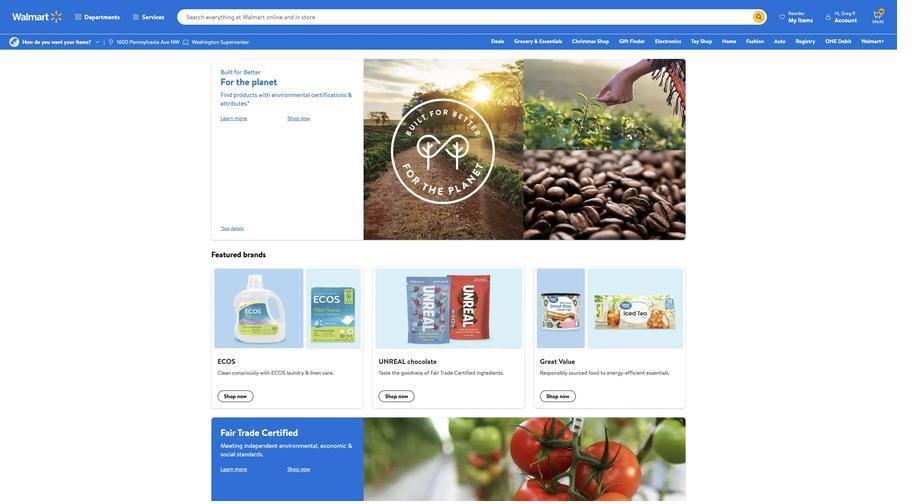 Task type: describe. For each thing, give the bounding box(es) containing it.
account
[[835, 16, 857, 24]]

 image for 1600
[[108, 39, 114, 45]]

certified inside fair trade certified meeting independent  environmental, economic & social standards.
[[262, 426, 298, 439]]

1 vertical spatial ecos
[[271, 369, 285, 377]]

finder
[[630, 37, 645, 45]]

gift finder link
[[616, 37, 648, 45]]

of
[[424, 369, 429, 377]]

built for better for the planet find products with environmental certifications & attributes.*
[[221, 68, 352, 107]]

hi, greg r account
[[835, 10, 857, 24]]

washington supercenter
[[192, 38, 249, 46]]

1 learn more link from the top
[[221, 114, 247, 122]]

ecos list item
[[207, 266, 368, 408]]

nw
[[171, 38, 180, 46]]

0 vertical spatial ecos
[[217, 356, 235, 366]]

clean
[[217, 369, 231, 377]]

toy shop link
[[688, 37, 716, 45]]

for
[[221, 75, 234, 88]]

goodness
[[401, 369, 423, 377]]

trade inside fair trade certified meeting independent  environmental, economic & social standards.
[[237, 426, 259, 439]]

auto
[[774, 37, 786, 45]]

services button
[[126, 8, 171, 26]]

1 learn from the top
[[221, 114, 233, 122]]

more for 1st learn more link from the bottom
[[235, 465, 247, 473]]

& inside fair trade certified meeting independent  environmental, economic & social standards.
[[348, 441, 352, 450]]

chocolate
[[407, 356, 437, 366]]

16
[[879, 8, 883, 15]]

trade inside unreal chocolate taste the goodness  of fair trade certified   ingredients.
[[440, 369, 453, 377]]

pennsylvania
[[130, 38, 159, 46]]

food
[[588, 369, 599, 377]]

shop now link for 1st learn more link from the bottom
[[287, 465, 310, 473]]

departments button
[[69, 8, 126, 26]]

grocery
[[514, 37, 533, 45]]

*see details button
[[221, 225, 244, 231]]

toy
[[691, 37, 699, 45]]

shop now for unreal chocolate
[[385, 393, 408, 400]]

shop now link for 2nd learn more link from the bottom
[[287, 114, 310, 122]]

registry link
[[792, 37, 819, 45]]

walmart+
[[861, 37, 884, 45]]

shop right toy
[[700, 37, 712, 45]]

ingredients.
[[477, 369, 504, 377]]

one debit link
[[822, 37, 855, 45]]

great
[[540, 356, 557, 366]]

grocery & essentials
[[514, 37, 562, 45]]

shop down environmental,
[[287, 465, 299, 473]]

with inside built for better for the planet find products with environmental certifications & attributes.*
[[259, 91, 270, 99]]

reorder my items
[[788, 10, 813, 24]]

2 learn more link from the top
[[221, 465, 247, 473]]

value
[[559, 356, 575, 366]]

the inside built for better for the planet find products with environmental certifications & attributes.*
[[236, 75, 249, 88]]

to
[[601, 369, 606, 377]]

washington
[[192, 38, 219, 46]]

unreal chocolate taste the goodness  of fair trade certified   ingredients.
[[379, 356, 504, 377]]

home
[[722, 37, 736, 45]]

details
[[231, 225, 244, 231]]

& inside grocery & essentials link
[[534, 37, 538, 45]]

products
[[234, 91, 257, 99]]

shop inside ecos list item
[[224, 393, 236, 400]]

christmas shop link
[[569, 37, 612, 45]]

great value list item
[[529, 266, 690, 408]]

how do you want your items?
[[22, 38, 91, 46]]

built
[[221, 68, 233, 76]]

services
[[142, 13, 164, 21]]

independent
[[244, 441, 278, 450]]

deals
[[491, 37, 504, 45]]

greg
[[841, 10, 851, 16]]

debit
[[838, 37, 851, 45]]

consciously
[[232, 369, 259, 377]]

care.
[[322, 369, 334, 377]]

& inside ecos clean consciously with ecos laundry & linen care.
[[305, 369, 309, 377]]

find
[[221, 91, 232, 99]]

registry
[[796, 37, 815, 45]]

certified inside unreal chocolate taste the goodness  of fair trade certified   ingredients.
[[454, 369, 475, 377]]

now for great value
[[560, 393, 569, 400]]

great value responsibly sourced food to energy-efficient essentials.
[[540, 356, 670, 377]]

reorder
[[788, 10, 805, 16]]

fashion link
[[743, 37, 768, 45]]

items
[[798, 16, 813, 24]]

essentials.
[[646, 369, 670, 377]]

auto link
[[771, 37, 789, 45]]

with inside ecos clean consciously with ecos laundry & linen care.
[[260, 369, 270, 377]]

r
[[852, 10, 855, 16]]

christmas
[[572, 37, 596, 45]]

fashion
[[746, 37, 764, 45]]

toy shop
[[691, 37, 712, 45]]

how
[[22, 38, 33, 46]]

laundry
[[287, 369, 304, 377]]

ecos clean consciously with ecos laundry & linen care.
[[217, 356, 334, 377]]

brands
[[243, 249, 266, 260]]

the inside unreal chocolate taste the goodness  of fair trade certified   ingredients.
[[392, 369, 400, 377]]

for
[[234, 68, 242, 76]]

1600
[[117, 38, 128, 46]]

shop down environmental on the left
[[287, 114, 299, 122]]

environmental,
[[279, 441, 319, 450]]

now down environmental on the left
[[300, 114, 310, 122]]

my
[[788, 16, 797, 24]]

shop now down environmental on the left
[[287, 114, 310, 122]]

home link
[[719, 37, 740, 45]]

shop right christmas
[[597, 37, 609, 45]]

& inside built for better for the planet find products with environmental certifications & attributes.*
[[348, 91, 352, 99]]

walmart+ link
[[858, 37, 888, 45]]



Task type: vqa. For each thing, say whether or not it's contained in the screenshot.
Previous Page icon
no



Task type: locate. For each thing, give the bounding box(es) containing it.
learn more down attributes.*
[[221, 114, 247, 122]]

1 horizontal spatial trade
[[440, 369, 453, 377]]

essentials
[[539, 37, 562, 45]]

0 horizontal spatial trade
[[237, 426, 259, 439]]

responsibly
[[540, 369, 567, 377]]

ecos up clean on the left of the page
[[217, 356, 235, 366]]

unreal chocolate list item
[[368, 266, 529, 408]]

shop now down taste at the left
[[385, 393, 408, 400]]

shop
[[597, 37, 609, 45], [700, 37, 712, 45], [287, 114, 299, 122], [224, 393, 236, 400], [385, 393, 397, 400], [546, 393, 558, 400], [287, 465, 299, 473]]

energy-
[[607, 369, 625, 377]]

shop down clean on the left of the page
[[224, 393, 236, 400]]

& right grocery
[[534, 37, 538, 45]]

ecos left laundry
[[271, 369, 285, 377]]

0 vertical spatial fair
[[431, 369, 439, 377]]

linen
[[310, 369, 321, 377]]

1 vertical spatial learn
[[221, 465, 233, 473]]

 image for how
[[9, 37, 19, 47]]

now down goodness
[[398, 393, 408, 400]]

sourced
[[569, 369, 587, 377]]

with down the planet on the left top
[[259, 91, 270, 99]]

1 horizontal spatial fair
[[431, 369, 439, 377]]

*see
[[221, 225, 230, 231]]

now down consciously
[[237, 393, 247, 400]]

trade
[[440, 369, 453, 377], [237, 426, 259, 439]]

fair up meeting at the left of the page
[[221, 426, 235, 439]]

learn down attributes.*
[[221, 114, 233, 122]]

1 more from the top
[[235, 114, 247, 122]]

certified
[[454, 369, 475, 377], [262, 426, 298, 439]]

shop now inside great value "list item"
[[546, 393, 569, 400]]

gift
[[619, 37, 628, 45]]

now for unreal chocolate
[[398, 393, 408, 400]]

electronics
[[655, 37, 681, 45]]

the
[[236, 75, 249, 88], [392, 369, 400, 377]]

environmental
[[272, 91, 310, 99]]

learn more down social
[[221, 465, 247, 473]]

0 horizontal spatial certified
[[262, 426, 298, 439]]

1 vertical spatial the
[[392, 369, 400, 377]]

shop now link down environmental,
[[287, 465, 310, 473]]

shop now link down environmental on the left
[[287, 114, 310, 122]]

certified left ingredients.
[[454, 369, 475, 377]]

trade right of at left bottom
[[440, 369, 453, 377]]

0 vertical spatial certified
[[454, 369, 475, 377]]

efficient
[[625, 369, 645, 377]]

departments
[[84, 13, 120, 21]]

 image
[[9, 37, 19, 47], [108, 39, 114, 45]]

learn more for 1st learn more link from the bottom
[[221, 465, 247, 473]]

now inside ecos list item
[[237, 393, 247, 400]]

1 vertical spatial certified
[[262, 426, 298, 439]]

shop now for ecos
[[224, 393, 247, 400]]

planet
[[252, 75, 277, 88]]

now down responsibly
[[560, 393, 569, 400]]

1 vertical spatial more
[[235, 465, 247, 473]]

1 shop now link from the top
[[287, 114, 310, 122]]

shop inside great value "list item"
[[546, 393, 558, 400]]

standards.
[[237, 450, 264, 458]]

your
[[64, 38, 74, 46]]

shop now down consciously
[[224, 393, 247, 400]]

learn more link
[[221, 114, 247, 122], [221, 465, 247, 473]]

&
[[534, 37, 538, 45], [348, 91, 352, 99], [305, 369, 309, 377], [348, 441, 352, 450]]

2 learn more from the top
[[221, 465, 247, 473]]

more down attributes.*
[[235, 114, 247, 122]]

& right certifications
[[348, 91, 352, 99]]

meeting
[[221, 441, 243, 450]]

0 vertical spatial more
[[235, 114, 247, 122]]

economic
[[320, 441, 347, 450]]

certifications
[[311, 91, 346, 99]]

& right economic at left bottom
[[348, 441, 352, 450]]

0 horizontal spatial ecos
[[217, 356, 235, 366]]

1 learn more from the top
[[221, 114, 247, 122]]

0 vertical spatial learn
[[221, 114, 233, 122]]

0 vertical spatial trade
[[440, 369, 453, 377]]

learn down social
[[221, 465, 233, 473]]

certified up independent
[[262, 426, 298, 439]]

fair trade certified meeting independent  environmental, economic & social standards.
[[221, 426, 352, 458]]

shop down taste at the left
[[385, 393, 397, 400]]

fair right of at left bottom
[[431, 369, 439, 377]]

shop down responsibly
[[546, 393, 558, 400]]

1 vertical spatial trade
[[237, 426, 259, 439]]

learn more link down attributes.*
[[221, 114, 247, 122]]

2 learn from the top
[[221, 465, 233, 473]]

shop now down environmental,
[[287, 465, 310, 473]]

now down environmental,
[[300, 465, 310, 473]]

1 vertical spatial learn more link
[[221, 465, 247, 473]]

0 vertical spatial the
[[236, 75, 249, 88]]

fair inside unreal chocolate taste the goodness  of fair trade certified   ingredients.
[[431, 369, 439, 377]]

learn more for 2nd learn more link from the bottom
[[221, 114, 247, 122]]

shop inside unreal chocolate list item
[[385, 393, 397, 400]]

deals link
[[488, 37, 508, 45]]

0 vertical spatial learn more link
[[221, 114, 247, 122]]

with right consciously
[[260, 369, 270, 377]]

you
[[42, 38, 50, 46]]

shop now link
[[287, 114, 310, 122], [287, 465, 310, 473]]

learn
[[221, 114, 233, 122], [221, 465, 233, 473]]

0 horizontal spatial the
[[236, 75, 249, 88]]

1 vertical spatial shop now link
[[287, 465, 310, 473]]

$96.80
[[872, 19, 884, 24]]

1 horizontal spatial the
[[392, 369, 400, 377]]

1 horizontal spatial certified
[[454, 369, 475, 377]]

1 vertical spatial with
[[260, 369, 270, 377]]

the up the products
[[236, 75, 249, 88]]

1 horizontal spatial  image
[[108, 39, 114, 45]]

now for ecos
[[237, 393, 247, 400]]

trade up independent
[[237, 426, 259, 439]]

shop now inside ecos list item
[[224, 393, 247, 400]]

now inside great value "list item"
[[560, 393, 569, 400]]

0 vertical spatial shop now link
[[287, 114, 310, 122]]

 image
[[183, 38, 189, 46]]

better
[[244, 68, 261, 76]]

do
[[34, 38, 40, 46]]

|
[[104, 38, 105, 46]]

2 more from the top
[[235, 465, 247, 473]]

unreal
[[379, 356, 406, 366]]

& left linen
[[305, 369, 309, 377]]

now inside unreal chocolate list item
[[398, 393, 408, 400]]

taste
[[379, 369, 391, 377]]

featured
[[211, 249, 241, 260]]

1 vertical spatial learn more
[[221, 465, 247, 473]]

supercenter
[[221, 38, 249, 46]]

shop now for great value
[[546, 393, 569, 400]]

learn more link down social
[[221, 465, 247, 473]]

*see details
[[221, 225, 244, 231]]

shop now inside unreal chocolate list item
[[385, 393, 408, 400]]

christmas shop
[[572, 37, 609, 45]]

0 horizontal spatial  image
[[9, 37, 19, 47]]

1600 pennsylvania ave nw
[[117, 38, 180, 46]]

social
[[221, 450, 235, 458]]

learn more
[[221, 114, 247, 122], [221, 465, 247, 473]]

want
[[51, 38, 63, 46]]

more
[[235, 114, 247, 122], [235, 465, 247, 473]]

 image right |
[[108, 39, 114, 45]]

 image left how
[[9, 37, 19, 47]]

ecos
[[217, 356, 235, 366], [271, 369, 285, 377]]

0 vertical spatial with
[[259, 91, 270, 99]]

more for 2nd learn more link from the bottom
[[235, 114, 247, 122]]

fair inside fair trade certified meeting independent  environmental, economic & social standards.
[[221, 426, 235, 439]]

the right taste at the left
[[392, 369, 400, 377]]

2 shop now link from the top
[[287, 465, 310, 473]]

Search search field
[[177, 9, 767, 25]]

search icon image
[[756, 14, 762, 20]]

1 horizontal spatial ecos
[[271, 369, 285, 377]]

more down standards.
[[235, 465, 247, 473]]

hi,
[[835, 10, 840, 16]]

grocery & essentials link
[[511, 37, 566, 45]]

items?
[[76, 38, 91, 46]]

attributes.*
[[221, 99, 250, 107]]

list containing ecos
[[207, 266, 690, 408]]

one debit
[[825, 37, 851, 45]]

Walmart Site-Wide search field
[[177, 9, 767, 25]]

walmart image
[[12, 11, 62, 23]]

shop now down responsibly
[[546, 393, 569, 400]]

0 vertical spatial learn more
[[221, 114, 247, 122]]

one
[[825, 37, 837, 45]]

list
[[207, 266, 690, 408]]

1 vertical spatial fair
[[221, 426, 235, 439]]

0 horizontal spatial fair
[[221, 426, 235, 439]]

electronics link
[[652, 37, 685, 45]]



